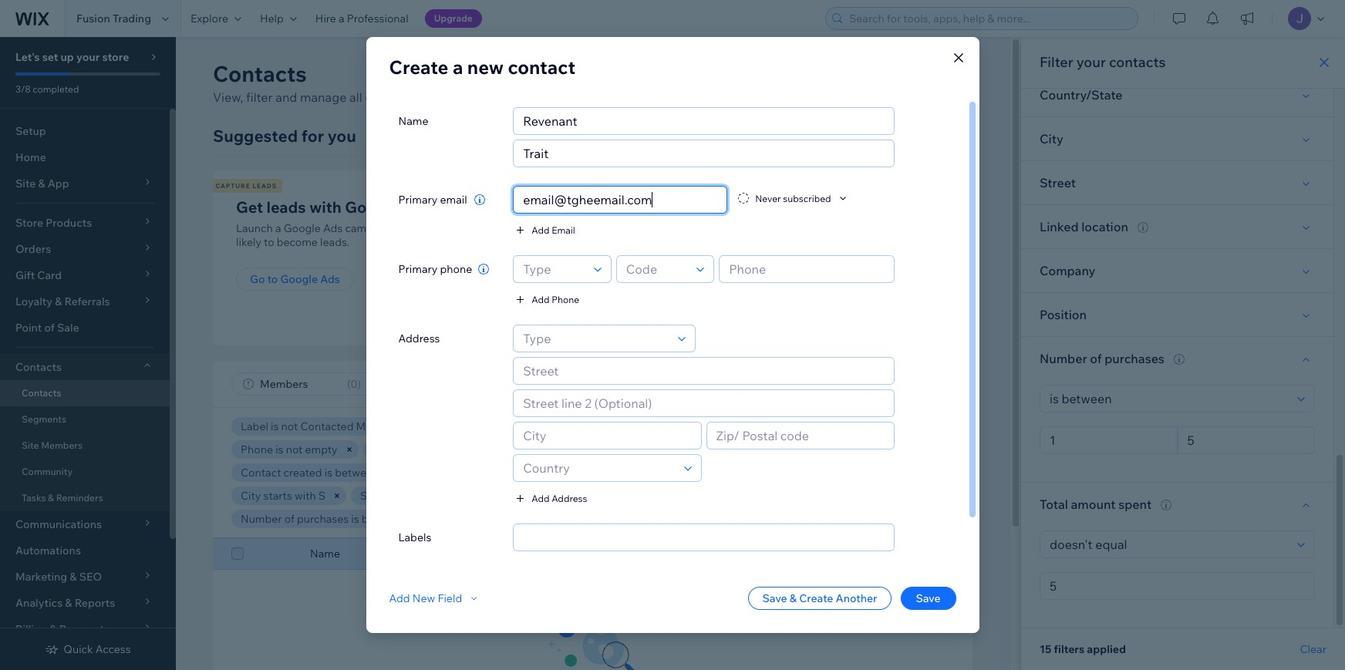 Task type: vqa. For each thing, say whether or not it's contained in the screenshot.
Add New Field Add
yes



Task type: describe. For each thing, give the bounding box(es) containing it.
add address
[[532, 493, 587, 504]]

and down new
[[503, 89, 524, 105]]

leads. inside get leads with google ads launch a google ads campaign to target people likely to become leads.
[[320, 235, 350, 249]]

number for number of purchases is between 1 and 5
[[241, 512, 282, 526]]

a left member
[[480, 443, 486, 457]]

learn
[[563, 89, 596, 105]]

add new field
[[389, 592, 462, 606]]

contacts button
[[0, 354, 170, 380]]

and right me
[[374, 420, 394, 434]]

email
[[440, 193, 467, 207]]

segments
[[22, 413, 66, 425]]

1 horizontal spatial name
[[398, 114, 428, 128]]

total amount spent
[[1040, 497, 1152, 512]]

trading
[[113, 12, 151, 25]]

quick
[[64, 643, 93, 656]]

Phone field
[[725, 256, 889, 282]]

location for linked location doesn't equal any of hickory drive
[[527, 489, 567, 503]]

list containing get leads with google ads
[[211, 170, 1075, 346]]

empty for street is not empty
[[423, 489, 456, 503]]

add address button
[[513, 491, 587, 505]]

is left "jacob"
[[615, 443, 623, 457]]

Enter a value number field
[[1045, 573, 1310, 599]]

Code field
[[622, 256, 692, 282]]

1 horizontal spatial clear button
[[1300, 643, 1327, 656]]

status up save button
[[946, 547, 977, 561]]

& for reminders
[[48, 492, 54, 504]]

assignee is jacob simon
[[566, 443, 692, 457]]

purchases for number of purchases is between 1 and 5
[[297, 512, 349, 526]]

add for add new field
[[389, 592, 410, 606]]

22,
[[404, 466, 418, 480]]

primary for primary phone
[[398, 262, 438, 276]]

2 2023 from the left
[[509, 466, 534, 480]]

is down customers at left bottom
[[451, 443, 459, 457]]

import contacts button
[[670, 268, 781, 291]]

contacts link
[[0, 380, 170, 407]]

is down 'doesn't'
[[578, 512, 585, 526]]

10,
[[492, 466, 506, 480]]

0 vertical spatial contact
[[508, 56, 576, 79]]

contacts inside grow your contact list add contacts by importing them via gmail or a csv file.
[[693, 221, 737, 235]]

0 horizontal spatial address
[[398, 332, 440, 346]]

drive
[[713, 489, 740, 503]]

your inside contacts view, filter and manage all of your site's customers and leads. learn more
[[379, 89, 405, 105]]

applied
[[1087, 643, 1126, 656]]

number of purchases
[[1040, 351, 1165, 366]]

sidebar element
[[0, 37, 176, 670]]

label
[[241, 420, 268, 434]]

of for number of purchases
[[1090, 351, 1102, 366]]

to inside go to google ads button
[[267, 272, 278, 286]]

2 type field from the top
[[519, 326, 674, 352]]

not left member
[[461, 443, 478, 457]]

0 horizontal spatial name
[[310, 547, 340, 561]]

access
[[95, 643, 131, 656]]

file.
[[694, 235, 712, 249]]

0 vertical spatial clear button
[[639, 510, 685, 528]]

member for member status is not a member
[[372, 443, 415, 457]]

segments link
[[0, 407, 170, 433]]

setup
[[15, 124, 46, 138]]

of for point of sale
[[44, 321, 55, 335]]

inactive
[[878, 420, 917, 434]]

new
[[467, 56, 504, 79]]

Street field
[[519, 358, 889, 384]]

From number field
[[1045, 427, 1172, 454]]

for
[[301, 126, 324, 146]]

grow
[[670, 197, 709, 217]]

contacts inside contacts view, filter and manage all of your site's customers and leads. learn more
[[213, 60, 307, 87]]

number of purchases is between 1 and 5
[[241, 512, 443, 526]]

assignee
[[566, 443, 613, 457]]

get
[[649, 182, 664, 190]]

get more contacts
[[649, 182, 730, 190]]

Search for tools, apps, help & more... field
[[845, 8, 1133, 29]]

1 vertical spatial google
[[284, 221, 321, 235]]

doesn't
[[570, 489, 607, 503]]

1 vertical spatial subscribed
[[646, 420, 702, 434]]

15 filters applied
[[1040, 643, 1126, 656]]

point of sale link
[[0, 315, 170, 341]]

3/8 completed
[[15, 83, 79, 95]]

not for label is not contacted me and customers
[[281, 420, 298, 434]]

community
[[22, 466, 73, 477]]

linked for linked location
[[1040, 219, 1079, 235]]

up
[[61, 50, 74, 64]]

0
[[351, 377, 357, 391]]

create contact
[[866, 66, 954, 82]]

launch
[[236, 221, 273, 235]]

field
[[438, 592, 462, 606]]

gmail
[[851, 221, 881, 235]]

Street line 2 (Optional) field
[[519, 390, 889, 417]]

empty for phone is not empty
[[305, 443, 338, 457]]

0 vertical spatial contacts
[[1109, 53, 1166, 71]]

phone is not empty
[[241, 443, 338, 457]]

add email
[[532, 224, 575, 236]]

)
[[357, 377, 361, 391]]

a left new
[[453, 56, 463, 79]]

new
[[413, 592, 435, 606]]

email for email
[[483, 547, 510, 561]]

not for phone is not empty
[[286, 443, 303, 457]]

go to google ads
[[250, 272, 340, 286]]

email deliverability status is inactive
[[737, 420, 917, 434]]

contact inside grow your contact list add contacts by importing them via gmail or a csv file.
[[750, 197, 806, 217]]

site's
[[408, 89, 436, 105]]

quick access button
[[45, 643, 131, 656]]

status up the assignee
[[571, 420, 602, 434]]

0 vertical spatial ads
[[403, 197, 432, 217]]

tasks & reminders link
[[0, 485, 170, 511]]

clear for the top clear button
[[650, 513, 674, 525]]

store
[[102, 50, 129, 64]]

home link
[[0, 144, 170, 170]]

ads inside button
[[320, 272, 340, 286]]

likely
[[236, 235, 261, 249]]

not for street is not empty
[[404, 489, 421, 503]]

1 vertical spatial between
[[362, 512, 406, 526]]

is left the inactive
[[867, 420, 875, 434]]

phone for phone
[[625, 547, 657, 561]]

linked location doesn't equal any of hickory drive
[[491, 489, 740, 503]]

the
[[621, 466, 638, 480]]

select an option field for number of purchases
[[1045, 386, 1293, 412]]

is down contact created is between dec 22, 2023 and dec 10, 2023
[[394, 489, 402, 503]]

learn more button
[[563, 88, 629, 106]]

primary phone
[[398, 262, 472, 276]]

contacts inside import contacts button
[[721, 272, 767, 286]]

s
[[318, 489, 326, 503]]

contacted
[[300, 420, 354, 434]]

csv
[[670, 235, 692, 249]]

create inside button
[[799, 592, 833, 606]]

jacob
[[626, 443, 657, 457]]

contact inside button
[[908, 66, 954, 82]]

days
[[677, 466, 700, 480]]

via
[[835, 221, 849, 235]]

2 horizontal spatial address
[[767, 547, 808, 561]]

add email button
[[513, 223, 575, 237]]

contacts view, filter and manage all of your site's customers and leads. learn more
[[213, 60, 629, 105]]

import contacts
[[683, 272, 767, 286]]

0 vertical spatial between
[[335, 466, 379, 480]]

1 5 from the left
[[437, 512, 443, 526]]

add for add phone
[[532, 294, 550, 305]]

you
[[328, 126, 356, 146]]

let's set up your store
[[15, 50, 129, 64]]

birthdate in the last 90 days
[[560, 466, 700, 480]]

is up s
[[325, 466, 333, 480]]

explore
[[191, 12, 228, 25]]

customers
[[439, 89, 500, 105]]

to right 'likely'
[[264, 235, 274, 249]]

labels
[[398, 531, 431, 545]]

of for number of purchases is between 1 and 5
[[284, 512, 295, 526]]

and down member status is not a member
[[448, 466, 467, 480]]

member for member status
[[901, 547, 944, 561]]

email for email deliverability status is inactive
[[737, 420, 764, 434]]

filter your contacts
[[1040, 53, 1166, 71]]

Zip/ Postal code field
[[712, 423, 889, 449]]

go
[[250, 272, 265, 286]]

To number field
[[1183, 427, 1310, 454]]

community link
[[0, 459, 170, 485]]



Task type: locate. For each thing, give the bounding box(es) containing it.
1 horizontal spatial city
[[1040, 131, 1064, 147]]

1 dec from the left
[[381, 466, 401, 480]]

1 primary from the top
[[398, 193, 438, 207]]

with inside get leads with google ads launch a google ads campaign to target people likely to become leads.
[[309, 197, 342, 217]]

contacts inside contacts popup button
[[15, 360, 62, 374]]

member up contact created is between dec 22, 2023 and dec 10, 2023
[[372, 443, 415, 457]]

90
[[661, 466, 674, 480]]

0 horizontal spatial clear button
[[639, 510, 685, 528]]

purchases
[[1105, 351, 1165, 366], [297, 512, 349, 526]]

1 horizontal spatial total
[[1040, 497, 1068, 512]]

create inside button
[[866, 66, 905, 82]]

add inside add email button
[[532, 224, 550, 236]]

dec left '22,'
[[381, 466, 401, 480]]

address down birthdate
[[552, 493, 587, 504]]

help button
[[251, 0, 306, 37]]

number
[[1040, 351, 1087, 366], [241, 512, 282, 526]]

0 horizontal spatial contact
[[241, 466, 281, 480]]

location up total amount spent is not 5
[[527, 489, 567, 503]]

0 vertical spatial purchases
[[1105, 351, 1165, 366]]

subscriber
[[516, 420, 569, 434]]

type field up add phone
[[519, 256, 589, 282]]

1 vertical spatial city
[[241, 489, 261, 503]]

email down the email field
[[552, 224, 575, 236]]

1 vertical spatial member
[[901, 547, 944, 561]]

1 horizontal spatial location
[[1082, 219, 1129, 235]]

status down the search... field
[[834, 420, 865, 434]]

5
[[437, 512, 443, 526], [607, 512, 613, 526]]

1 horizontal spatial clear
[[1300, 643, 1327, 656]]

0 horizontal spatial number
[[241, 512, 282, 526]]

import
[[683, 272, 718, 286]]

0 horizontal spatial clear
[[650, 513, 674, 525]]

0 horizontal spatial location
[[527, 489, 567, 503]]

primary up target
[[398, 193, 438, 207]]

1 horizontal spatial address
[[552, 493, 587, 504]]

primary for primary email
[[398, 193, 438, 207]]

0 vertical spatial contact
[[908, 66, 954, 82]]

never
[[615, 420, 644, 434]]

phone down any
[[625, 547, 657, 561]]

with for google
[[309, 197, 342, 217]]

status
[[571, 420, 602, 434], [834, 420, 865, 434], [417, 443, 448, 457], [946, 547, 977, 561]]

1 horizontal spatial spent
[[1119, 497, 1152, 512]]

Search... field
[[788, 373, 949, 395]]

add inside grow your contact list add contacts by importing them via gmail or a csv file.
[[670, 221, 690, 235]]

google down become
[[280, 272, 318, 286]]

is left the never
[[605, 420, 613, 434]]

subscribed inside never subscribed button
[[783, 192, 831, 204]]

contacts up country/state
[[1109, 53, 1166, 71]]

1 horizontal spatial dec
[[469, 466, 489, 480]]

5 down linked location doesn't equal any of hickory drive
[[607, 512, 613, 526]]

of inside contacts view, filter and manage all of your site's customers and leads. learn more
[[365, 89, 377, 105]]

Type field
[[519, 256, 589, 282], [519, 326, 674, 352]]

amount down add address "button"
[[505, 512, 544, 526]]

save
[[762, 592, 787, 606], [916, 592, 941, 606]]

0 vertical spatial empty
[[305, 443, 338, 457]]

1 horizontal spatial purchases
[[1105, 351, 1165, 366]]

0 horizontal spatial contact
[[508, 56, 576, 79]]

0 vertical spatial location
[[1082, 219, 1129, 235]]

add down add email button
[[532, 294, 550, 305]]

First name field
[[519, 108, 889, 134]]

subscribed up simon
[[646, 420, 702, 434]]

campaign
[[345, 221, 395, 235]]

total for total amount spent is not 5
[[478, 512, 503, 526]]

location up company
[[1082, 219, 1129, 235]]

a right or
[[896, 221, 902, 235]]

1 horizontal spatial phone
[[552, 294, 579, 305]]

1 vertical spatial contacts
[[693, 221, 737, 235]]

1 vertical spatial phone
[[241, 443, 273, 457]]

all
[[349, 89, 362, 105]]

1 vertical spatial linked
[[491, 489, 524, 503]]

1 horizontal spatial contact
[[908, 66, 954, 82]]

Unsaved view field
[[255, 373, 342, 395]]

1 horizontal spatial leads.
[[527, 89, 561, 105]]

primary left phone on the left of page
[[398, 262, 438, 276]]

0 horizontal spatial amount
[[505, 512, 544, 526]]

list
[[211, 170, 1075, 346]]

sale
[[57, 321, 79, 335]]

2 5 from the left
[[607, 512, 613, 526]]

0 vertical spatial select an option field
[[1045, 386, 1293, 412]]

more
[[666, 182, 688, 190]]

ads left the campaign
[[323, 221, 343, 235]]

create a new contact
[[389, 56, 576, 79]]

Country field
[[519, 455, 679, 481]]

0 horizontal spatial save
[[762, 592, 787, 606]]

0 horizontal spatial empty
[[305, 443, 338, 457]]

grow your contact list add contacts by importing them via gmail or a csv file.
[[670, 197, 902, 249]]

save & create another button
[[749, 587, 891, 610]]

manage
[[300, 89, 347, 105]]

add left new
[[389, 592, 410, 606]]

1 horizontal spatial member
[[901, 547, 944, 561]]

2 horizontal spatial create
[[866, 66, 905, 82]]

primary email
[[398, 193, 467, 207]]

your right up
[[76, 50, 100, 64]]

members
[[41, 440, 83, 451]]

email subscriber status is never subscribed
[[486, 420, 702, 434]]

total for total amount spent
[[1040, 497, 1068, 512]]

birthdate
[[560, 466, 607, 480]]

name down site's
[[398, 114, 428, 128]]

1 vertical spatial type field
[[519, 326, 674, 352]]

None field
[[528, 525, 889, 551]]

add up total amount spent is not 5
[[532, 493, 550, 504]]

1 horizontal spatial street
[[1040, 175, 1076, 191]]

between
[[335, 466, 379, 480], [362, 512, 406, 526]]

email up member
[[486, 420, 513, 434]]

City field
[[519, 423, 696, 449]]

hickory
[[672, 489, 711, 503]]

save for save & create another
[[762, 592, 787, 606]]

leads. right become
[[320, 235, 350, 249]]

0 vertical spatial primary
[[398, 193, 438, 207]]

to left target
[[397, 221, 408, 235]]

add new field button
[[389, 592, 481, 606]]

1 vertical spatial clear
[[1300, 643, 1327, 656]]

2 select an option field from the top
[[1045, 531, 1293, 558]]

contacts left by
[[693, 221, 737, 235]]

in
[[610, 466, 619, 480]]

& right tasks
[[48, 492, 54, 504]]

google
[[345, 197, 399, 217], [284, 221, 321, 235], [280, 272, 318, 286]]

with
[[309, 197, 342, 217], [295, 489, 316, 503]]

1 vertical spatial purchases
[[297, 512, 349, 526]]

address down primary phone at top left
[[398, 332, 440, 346]]

1 horizontal spatial 2023
[[509, 466, 534, 480]]

2 primary from the top
[[398, 262, 438, 276]]

number down starts
[[241, 512, 282, 526]]

0 horizontal spatial total
[[478, 512, 503, 526]]

and right 1
[[416, 512, 435, 526]]

leads. left learn
[[527, 89, 561, 105]]

1 horizontal spatial contact
[[750, 197, 806, 217]]

phone down label
[[241, 443, 273, 457]]

amount down from number field
[[1071, 497, 1116, 512]]

0 vertical spatial filter
[[1040, 53, 1074, 71]]

with left s
[[295, 489, 316, 503]]

name down number of purchases is between 1 and 5
[[310, 547, 340, 561]]

leads
[[266, 197, 306, 217]]

filter for filter your contacts
[[1040, 53, 1074, 71]]

help
[[260, 12, 284, 25]]

2023
[[421, 466, 445, 480], [509, 466, 534, 480]]

create
[[389, 56, 449, 79], [866, 66, 905, 82], [799, 592, 833, 606]]

leads. inside contacts view, filter and manage all of your site's customers and leads. learn more
[[527, 89, 561, 105]]

& for create
[[790, 592, 797, 606]]

street is not empty
[[360, 489, 456, 503]]

Select an option field
[[1045, 386, 1293, 412], [1045, 531, 1293, 558]]

never
[[755, 192, 781, 204]]

1 horizontal spatial subscribed
[[783, 192, 831, 204]]

not down 'doesn't'
[[588, 512, 605, 526]]

not up created
[[286, 443, 303, 457]]

linked down '10,'
[[491, 489, 524, 503]]

total
[[1040, 497, 1068, 512], [478, 512, 503, 526]]

a right "hire"
[[339, 12, 345, 25]]

ads up target
[[403, 197, 432, 217]]

add inside add address "button"
[[532, 493, 550, 504]]

hire a professional link
[[306, 0, 418, 37]]

0 horizontal spatial phone
[[241, 443, 273, 457]]

empty down 'contacted'
[[305, 443, 338, 457]]

number down position
[[1040, 351, 1087, 366]]

1 horizontal spatial &
[[790, 592, 797, 606]]

reminders
[[56, 492, 103, 504]]

number for number of purchases
[[1040, 351, 1087, 366]]

1 select an option field from the top
[[1045, 386, 1293, 412]]

0 vertical spatial name
[[398, 114, 428, 128]]

capture leads
[[216, 182, 277, 190]]

amount
[[1071, 497, 1116, 512], [505, 512, 544, 526]]

add phone
[[532, 294, 579, 305]]

create for create contact
[[866, 66, 905, 82]]

0 horizontal spatial dec
[[381, 466, 401, 480]]

email inside button
[[552, 224, 575, 236]]

0 vertical spatial subscribed
[[783, 192, 831, 204]]

add for add email
[[532, 224, 550, 236]]

automations link
[[0, 538, 170, 564]]

0 vertical spatial linked
[[1040, 219, 1079, 235]]

phone
[[552, 294, 579, 305], [241, 443, 273, 457], [625, 547, 657, 561]]

select an option field for total amount spent
[[1045, 531, 1293, 558]]

1 horizontal spatial 5
[[607, 512, 613, 526]]

is up starts
[[275, 443, 283, 457]]

1 horizontal spatial number
[[1040, 351, 1087, 366]]

amount for total amount spent
[[1071, 497, 1116, 512]]

1 type field from the top
[[519, 256, 589, 282]]

street for street
[[1040, 175, 1076, 191]]

3/8
[[15, 83, 31, 95]]

let's
[[15, 50, 40, 64]]

1 vertical spatial name
[[310, 547, 340, 561]]

1 horizontal spatial empty
[[423, 489, 456, 503]]

equal
[[609, 489, 637, 503]]

1 horizontal spatial contacts
[[1109, 53, 1166, 71]]

filter for filter
[[687, 377, 714, 391]]

0 horizontal spatial subscribed
[[646, 420, 702, 434]]

0 horizontal spatial 5
[[437, 512, 443, 526]]

1 vertical spatial number
[[241, 512, 282, 526]]

status down customers at left bottom
[[417, 443, 448, 457]]

street for street is not empty
[[360, 489, 392, 503]]

contacts right import
[[721, 272, 767, 286]]

1 2023 from the left
[[421, 466, 445, 480]]

1 vertical spatial street
[[360, 489, 392, 503]]

0 horizontal spatial linked
[[491, 489, 524, 503]]

1 save from the left
[[762, 592, 787, 606]]

street up linked location
[[1040, 175, 1076, 191]]

tasks
[[22, 492, 46, 504]]

spent for total amount spent is not 5
[[546, 512, 575, 526]]

2023 right '10,'
[[509, 466, 534, 480]]

select an option field up enter a value "number field" on the right bottom
[[1045, 531, 1293, 558]]

None checkbox
[[231, 545, 244, 563]]

is right label
[[271, 420, 279, 434]]

2 vertical spatial phone
[[625, 547, 657, 561]]

filter
[[1040, 53, 1074, 71], [687, 377, 714, 391]]

location
[[1082, 219, 1129, 235], [527, 489, 567, 503]]

point
[[15, 321, 42, 335]]

a inside get leads with google ads launch a google ads campaign to target people likely to become leads.
[[275, 221, 281, 235]]

ads down get leads with google ads launch a google ads campaign to target people likely to become leads.
[[320, 272, 340, 286]]

0 horizontal spatial contacts
[[693, 221, 737, 235]]

add up add phone button
[[532, 224, 550, 236]]

set
[[42, 50, 58, 64]]

empty down member status is not a member
[[423, 489, 456, 503]]

save inside save button
[[916, 592, 941, 606]]

city for city starts with s
[[241, 489, 261, 503]]

save inside save & create another button
[[762, 592, 787, 606]]

1 vertical spatial clear button
[[1300, 643, 1327, 656]]

site members link
[[0, 433, 170, 459]]

site members
[[22, 440, 83, 451]]

phone for phone is not empty
[[241, 443, 273, 457]]

leads.
[[527, 89, 561, 105], [320, 235, 350, 249]]

phone down add email
[[552, 294, 579, 305]]

never subscribed button
[[737, 191, 850, 205]]

0 vertical spatial google
[[345, 197, 399, 217]]

1 vertical spatial address
[[552, 493, 587, 504]]

fusion trading
[[76, 12, 151, 25]]

1 vertical spatial &
[[790, 592, 797, 606]]

country/state
[[1040, 87, 1123, 103]]

street down contact created is between dec 22, 2023 and dec 10, 2023
[[360, 489, 392, 503]]

purchases for number of purchases
[[1105, 351, 1165, 366]]

1 vertical spatial contact
[[241, 466, 281, 480]]

filters
[[1054, 643, 1085, 656]]

fusion
[[76, 12, 110, 25]]

phone
[[440, 262, 472, 276]]

amount for total amount spent is not 5
[[505, 512, 544, 526]]

contacts
[[690, 182, 730, 190]]

spent down from number field
[[1119, 497, 1152, 512]]

home
[[15, 150, 46, 164]]

linked for linked location doesn't equal any of hickory drive
[[491, 489, 524, 503]]

save for save
[[916, 592, 941, 606]]

1 horizontal spatial create
[[799, 592, 833, 606]]

with right leads
[[309, 197, 342, 217]]

0 vertical spatial leads.
[[527, 89, 561, 105]]

not
[[281, 420, 298, 434], [286, 443, 303, 457], [461, 443, 478, 457], [404, 489, 421, 503], [588, 512, 605, 526]]

your up country/state
[[1077, 53, 1106, 71]]

become
[[277, 235, 318, 249]]

2 save from the left
[[916, 592, 941, 606]]

member up save button
[[901, 547, 944, 561]]

& inside button
[[790, 592, 797, 606]]

1 vertical spatial select an option field
[[1045, 531, 1293, 558]]

with for s
[[295, 489, 316, 503]]

contacts up segments
[[22, 387, 61, 399]]

0 horizontal spatial member
[[372, 443, 415, 457]]

filter inside button
[[687, 377, 714, 391]]

your inside sidebar element
[[76, 50, 100, 64]]

total amount spent is not 5
[[478, 512, 613, 526]]

1 vertical spatial primary
[[398, 262, 438, 276]]

select an option field up from number field
[[1045, 386, 1293, 412]]

1 horizontal spatial amount
[[1071, 497, 1116, 512]]

clear inside button
[[650, 513, 674, 525]]

city left starts
[[241, 489, 261, 503]]

contact up learn
[[508, 56, 576, 79]]

view,
[[213, 89, 243, 105]]

setup link
[[0, 118, 170, 144]]

capture
[[216, 182, 250, 190]]

1 vertical spatial ads
[[323, 221, 343, 235]]

filter up country/state
[[1040, 53, 1074, 71]]

1 vertical spatial leads.
[[320, 235, 350, 249]]

linked
[[1040, 219, 1079, 235], [491, 489, 524, 503]]

starts
[[263, 489, 292, 503]]

1
[[408, 512, 413, 526]]

any
[[640, 489, 657, 503]]

suggested
[[213, 126, 298, 146]]

site
[[22, 440, 39, 451]]

0 vertical spatial clear
[[650, 513, 674, 525]]

& left another on the right of the page
[[790, 592, 797, 606]]

contacts inside contacts link
[[22, 387, 61, 399]]

1 vertical spatial location
[[527, 489, 567, 503]]

spent for total amount spent
[[1119, 497, 1152, 512]]

contacts down point of sale
[[15, 360, 62, 374]]

0 horizontal spatial spent
[[546, 512, 575, 526]]

customers
[[396, 420, 451, 434]]

email for email subscriber status is never subscribed
[[486, 420, 513, 434]]

0 horizontal spatial purchases
[[297, 512, 349, 526]]

between down me
[[335, 466, 379, 480]]

address inside add address "button"
[[552, 493, 587, 504]]

2023 right '22,'
[[421, 466, 445, 480]]

& inside 'link'
[[48, 492, 54, 504]]

2 horizontal spatial phone
[[625, 547, 657, 561]]

0 vertical spatial &
[[48, 492, 54, 504]]

0 vertical spatial address
[[398, 332, 440, 346]]

target
[[410, 221, 441, 235]]

0 vertical spatial member
[[372, 443, 415, 457]]

create for create a new contact
[[389, 56, 449, 79]]

0 horizontal spatial city
[[241, 489, 261, 503]]

Last name field
[[519, 140, 889, 167]]

a inside grow your contact list add contacts by importing them via gmail or a csv file.
[[896, 221, 902, 235]]

email down total amount spent is not 5
[[483, 547, 510, 561]]

phone inside button
[[552, 294, 579, 305]]

google inside button
[[280, 272, 318, 286]]

contact up the importing
[[750, 197, 806, 217]]

add down grow
[[670, 221, 690, 235]]

address
[[398, 332, 440, 346], [552, 493, 587, 504], [767, 547, 808, 561]]

2 vertical spatial google
[[280, 272, 318, 286]]

go to google ads button
[[236, 268, 354, 291]]

2 dec from the left
[[469, 466, 489, 480]]

type field down add phone
[[519, 326, 674, 352]]

Email field
[[519, 187, 722, 213]]

0 vertical spatial city
[[1040, 131, 1064, 147]]

0 horizontal spatial &
[[48, 492, 54, 504]]

city for city
[[1040, 131, 1064, 147]]

your inside grow your contact list add contacts by importing them via gmail or a csv file.
[[713, 197, 746, 217]]

google up the campaign
[[345, 197, 399, 217]]

address up save & create another button
[[767, 547, 808, 561]]

filter up simon
[[687, 377, 714, 391]]

not down '22,'
[[404, 489, 421, 503]]

hire a professional
[[315, 12, 409, 25]]

google down leads
[[284, 221, 321, 235]]

add phone button
[[513, 292, 579, 306]]

5 right 1
[[437, 512, 443, 526]]

1 vertical spatial filter
[[687, 377, 714, 391]]

1 vertical spatial with
[[295, 489, 316, 503]]

2 vertical spatial ads
[[320, 272, 340, 286]]

city down country/state
[[1040, 131, 1064, 147]]

never subscribed
[[755, 192, 831, 204]]

a down leads
[[275, 221, 281, 235]]

by
[[739, 221, 751, 235]]

add for add address
[[532, 493, 550, 504]]

is left 1
[[351, 512, 359, 526]]

add inside add phone button
[[532, 294, 550, 305]]

1 vertical spatial contact
[[750, 197, 806, 217]]

between left 1
[[362, 512, 406, 526]]

last
[[640, 466, 658, 480]]

1 horizontal spatial linked
[[1040, 219, 1079, 235]]

your up by
[[713, 197, 746, 217]]

more
[[599, 89, 629, 105]]

city starts with s
[[241, 489, 326, 503]]

of inside point of sale link
[[44, 321, 55, 335]]

and right filter
[[276, 89, 297, 105]]

location for linked location
[[1082, 219, 1129, 235]]

clear for the rightmost clear button
[[1300, 643, 1327, 656]]

dec left '10,'
[[469, 466, 489, 480]]

spent down "add address"
[[546, 512, 575, 526]]



